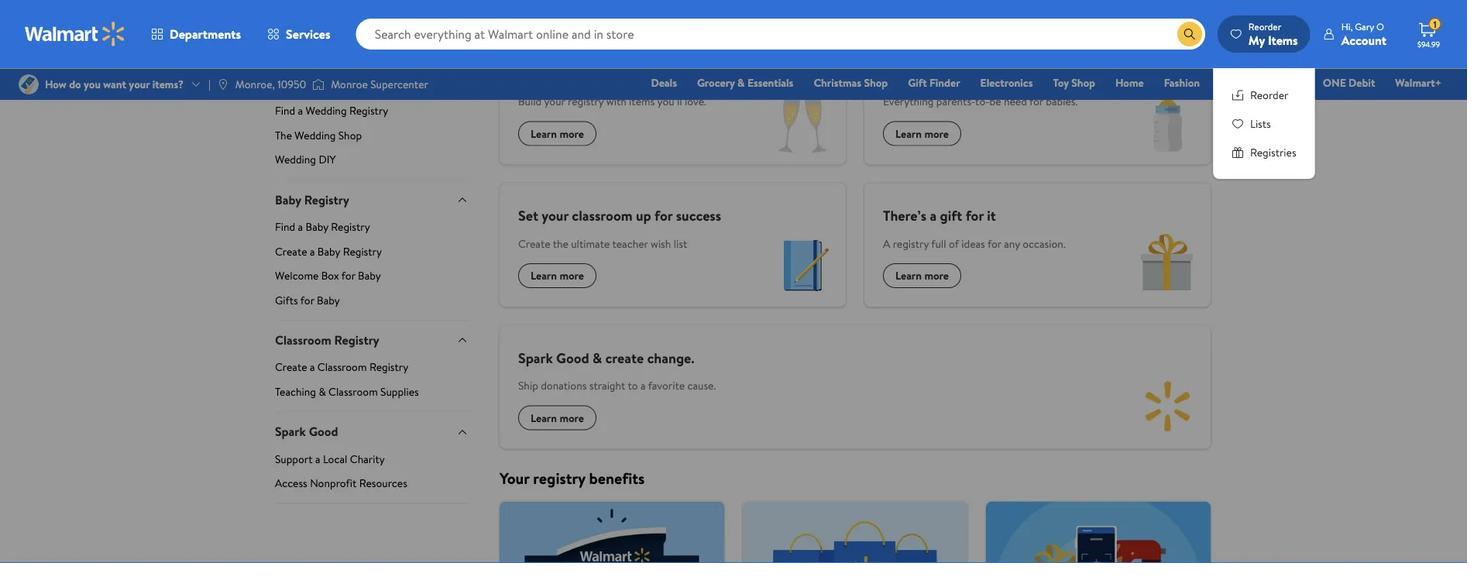 Task type: describe. For each thing, give the bounding box(es) containing it.
create
[[606, 348, 644, 368]]

a for create a baby registry
[[310, 244, 315, 259]]

ideas
[[962, 236, 986, 251]]

gifts for baby link
[[275, 292, 469, 320]]

1 list item from the left
[[491, 502, 734, 563]]

finder
[[930, 75, 961, 90]]

learn more button for to
[[518, 121, 597, 146]]

wedding registry button
[[275, 39, 469, 79]]

supplies
[[381, 384, 419, 399]]

registry up find a wedding registry link
[[361, 79, 400, 94]]

for right gifts
[[300, 292, 314, 307]]

access nonprofit resources
[[275, 476, 407, 491]]

learn more for good
[[531, 410, 584, 425]]

select a registry
[[500, 4, 609, 26]]

registry right a
[[893, 236, 929, 251]]

create a classroom registry link
[[275, 360, 469, 381]]

learn more for your
[[531, 268, 584, 283]]

& for teaching & classroom supplies
[[319, 384, 326, 399]]

you'll
[[658, 94, 682, 109]]

cheers to the happy couple. build your registry with items you'll love. learn more. image
[[761, 79, 846, 165]]

create for create a baby registry
[[275, 244, 307, 259]]

charity
[[350, 451, 385, 467]]

for the new bundle of joy. everything parents-to-be need for babies. learn more image
[[1126, 79, 1211, 165]]

joy
[[1020, 64, 1038, 83]]

learn for cheers
[[531, 126, 557, 141]]

create a baby registry link
[[275, 244, 469, 265]]

spark good
[[275, 423, 338, 440]]

your for classroom
[[542, 206, 569, 225]]

a for create a wedding registry
[[310, 79, 315, 94]]

your for registry
[[544, 94, 565, 109]]

couple
[[644, 64, 685, 83]]

shop for christmas shop
[[864, 75, 888, 90]]

registry right your
[[533, 468, 586, 489]]

any
[[1004, 236, 1020, 251]]

for left any
[[988, 236, 1002, 251]]

favorite
[[648, 378, 685, 393]]

learn more for the
[[896, 126, 949, 141]]

spark good & create change. ship donations straight to a favorite cause. learn more. image
[[1126, 364, 1211, 449]]

the for for the new bundle of joy
[[907, 64, 927, 83]]

for left the it
[[966, 206, 984, 225]]

classroom registry button
[[275, 320, 469, 360]]

reorder for reorder my items
[[1249, 20, 1282, 33]]

baby registry button
[[275, 179, 469, 219]]

reorder my items
[[1249, 20, 1299, 48]]

your
[[500, 468, 530, 489]]

classroom
[[572, 206, 633, 225]]

3 list item from the left
[[977, 502, 1220, 563]]

0 horizontal spatial of
[[949, 236, 959, 251]]

it
[[987, 206, 996, 225]]

debit
[[1349, 75, 1376, 90]]

there's a gift for it
[[883, 206, 996, 225]]

2 list item from the left
[[734, 502, 977, 563]]

1 horizontal spatial the
[[581, 64, 601, 83]]

classroom registry
[[275, 332, 380, 349]]

a for find a baby registry
[[298, 219, 303, 234]]

gift finder link
[[901, 74, 968, 91]]

christmas shop
[[814, 75, 888, 90]]

toy shop link
[[1046, 74, 1103, 91]]

up
[[636, 206, 651, 225]]

love.
[[685, 94, 707, 109]]

everything
[[883, 94, 934, 109]]

1 horizontal spatial &
[[593, 348, 602, 368]]

box
[[321, 268, 339, 283]]

wedding inside dropdown button
[[275, 50, 323, 67]]

create a wedding registry
[[275, 79, 400, 94]]

registry up cheers to the happy couple
[[557, 4, 609, 26]]

create a classroom registry
[[275, 360, 409, 375]]

more for your
[[560, 268, 584, 283]]

find for find a baby registry
[[275, 219, 295, 234]]

more for good
[[560, 410, 584, 425]]

registry up supplies
[[370, 360, 409, 375]]

donations
[[541, 378, 587, 393]]

set
[[518, 206, 539, 225]]

learn for spark
[[531, 410, 557, 425]]

need
[[1004, 94, 1027, 109]]

local
[[323, 451, 347, 467]]

1
[[1434, 18, 1437, 31]]

find a baby registry link
[[275, 219, 469, 240]]

for right box at the left of page
[[342, 268, 355, 283]]

teaching
[[275, 384, 316, 399]]

wedding diy
[[275, 152, 336, 167]]

one debit link
[[1316, 74, 1383, 91]]

spark good button
[[275, 412, 469, 451]]

create for create a wedding registry
[[275, 79, 307, 94]]

grocery
[[697, 75, 735, 90]]

registries link
[[1232, 144, 1297, 160]]

for
[[883, 64, 903, 83]]

lists
[[1251, 116, 1271, 131]]

teaching & classroom supplies
[[275, 384, 419, 399]]

hi,
[[1342, 20, 1353, 33]]

search icon image
[[1184, 28, 1196, 40]]

to-
[[976, 94, 990, 109]]

happy
[[604, 64, 641, 83]]

the wedding shop
[[275, 127, 362, 143]]

create the ultimate teacher wish list
[[518, 236, 688, 251]]

baby for find
[[306, 219, 329, 234]]

babies.
[[1046, 94, 1078, 109]]

a registry full of ideas for any occasion.
[[883, 236, 1066, 251]]

christmas shop link
[[807, 74, 895, 91]]

one
[[1323, 75, 1347, 90]]

1 horizontal spatial of
[[1003, 64, 1016, 83]]

walmart+ link
[[1389, 74, 1449, 91]]

reorder link
[[1232, 87, 1297, 103]]

grocery & essentials link
[[690, 74, 801, 91]]

ultimate
[[571, 236, 610, 251]]

& for grocery & essentials
[[738, 75, 745, 90]]

learn for set
[[531, 268, 557, 283]]

good for spark good
[[309, 423, 338, 440]]

a for find a wedding registry
[[298, 103, 303, 118]]

baby down create a baby registry link
[[358, 268, 381, 283]]

the
[[275, 127, 292, 143]]

toy shop
[[1053, 75, 1096, 90]]

registry down find a baby registry link in the left of the page
[[343, 244, 382, 259]]

a
[[883, 236, 891, 251]]

baby inside dropdown button
[[275, 191, 301, 208]]

support
[[275, 451, 313, 467]]

registry up create a wedding registry
[[326, 50, 371, 67]]

list
[[674, 236, 688, 251]]

teaching & classroom supplies link
[[275, 384, 469, 412]]

welcome box for baby
[[275, 268, 381, 283]]

diy
[[319, 152, 336, 167]]

set your classroom up for success
[[518, 206, 722, 225]]

spark for spark good & create change.
[[518, 348, 553, 368]]

items
[[1268, 31, 1299, 48]]

registry inside dropdown button
[[334, 332, 380, 349]]



Task type: vqa. For each thing, say whether or not it's contained in the screenshot.


Task type: locate. For each thing, give the bounding box(es) containing it.
for
[[1030, 94, 1044, 109], [655, 206, 673, 225], [966, 206, 984, 225], [988, 236, 1002, 251], [342, 268, 355, 283], [300, 292, 314, 307]]

create for create a classroom registry
[[275, 360, 307, 375]]

home link
[[1109, 74, 1151, 91]]

learn more for to
[[531, 126, 584, 141]]

learn more for a
[[896, 268, 949, 283]]

a up the wedding shop
[[298, 103, 303, 118]]

1 vertical spatial to
[[628, 378, 638, 393]]

hi, gary o account
[[1342, 20, 1387, 48]]

create up welcome
[[275, 244, 307, 259]]

a left the local
[[315, 451, 320, 467]]

of left joy
[[1003, 64, 1016, 83]]

learn more
[[531, 126, 584, 141], [896, 126, 949, 141], [531, 268, 584, 283], [896, 268, 949, 283], [531, 410, 584, 425]]

spark up ship
[[518, 348, 553, 368]]

create down the set
[[518, 236, 551, 251]]

classroom for a
[[318, 360, 367, 375]]

auto link
[[1214, 74, 1250, 91]]

2 horizontal spatial shop
[[1072, 75, 1096, 90]]

learn more button down everything at the right top of page
[[883, 121, 962, 146]]

lists link
[[1232, 115, 1297, 132]]

parents-
[[937, 94, 976, 109]]

success
[[676, 206, 722, 225]]

good up donations
[[556, 348, 589, 368]]

baby up welcome box for baby
[[318, 244, 340, 259]]

items
[[629, 94, 655, 109]]

more for to
[[560, 126, 584, 141]]

with
[[607, 94, 627, 109]]

be
[[990, 94, 1002, 109]]

learn more down ultimate on the top left of the page
[[531, 268, 584, 283]]

learn more button down build
[[518, 121, 597, 146]]

a left 'gift'
[[930, 206, 937, 225]]

baby up create a baby registry
[[306, 219, 329, 234]]

2 horizontal spatial &
[[738, 75, 745, 90]]

deals
[[651, 75, 677, 90]]

departments
[[170, 26, 241, 43]]

1 find from the top
[[275, 103, 295, 118]]

1 horizontal spatial good
[[556, 348, 589, 368]]

of right full
[[949, 236, 959, 251]]

spark
[[518, 348, 553, 368], [275, 423, 306, 440]]

registry left with
[[568, 94, 604, 109]]

a for there's a gift for it
[[930, 206, 937, 225]]

spark inside spark good dropdown button
[[275, 423, 306, 440]]

cheers to the happy couple
[[518, 64, 685, 83]]

welcome box for baby link
[[275, 268, 469, 289]]

learn more down donations
[[531, 410, 584, 425]]

more for a
[[925, 268, 949, 283]]

0 vertical spatial good
[[556, 348, 589, 368]]

reorder for reorder
[[1251, 87, 1289, 102]]

reorder up auto "link"
[[1249, 20, 1282, 33]]

wedding up find a wedding registry
[[318, 79, 359, 94]]

walmart+
[[1396, 75, 1442, 90]]

more down parents-
[[925, 126, 949, 141]]

learn more down build
[[531, 126, 584, 141]]

find up the
[[275, 103, 295, 118]]

deals link
[[644, 74, 684, 91]]

& right grocery
[[738, 75, 745, 90]]

2 vertical spatial classroom
[[329, 384, 378, 399]]

a inside create a wedding registry link
[[310, 79, 315, 94]]

1 vertical spatial find
[[275, 219, 295, 234]]

departments button
[[138, 15, 254, 53]]

learn down build
[[531, 126, 557, 141]]

services button
[[254, 15, 344, 53]]

a for create a classroom registry
[[310, 360, 315, 375]]

0 vertical spatial of
[[1003, 64, 1016, 83]]

for right need
[[1030, 94, 1044, 109]]

good
[[556, 348, 589, 368], [309, 423, 338, 440]]

christmas
[[814, 75, 862, 90]]

a up teaching
[[310, 360, 315, 375]]

learn for there's
[[896, 268, 922, 283]]

gift
[[940, 206, 963, 225]]

build
[[518, 94, 542, 109]]

1 vertical spatial &
[[593, 348, 602, 368]]

0 horizontal spatial good
[[309, 423, 338, 440]]

gifts for baby
[[275, 292, 340, 307]]

auto
[[1220, 75, 1244, 90]]

there's
[[883, 206, 927, 225]]

shop down find a wedding registry link
[[338, 127, 362, 143]]

grocery & essentials
[[697, 75, 794, 90]]

fashion
[[1164, 75, 1200, 90]]

create a baby registry
[[275, 244, 382, 259]]

learn more button down full
[[883, 263, 962, 288]]

the left ultimate on the top left of the page
[[553, 236, 569, 251]]

your right the set
[[542, 206, 569, 225]]

registry
[[557, 4, 609, 26], [568, 94, 604, 109], [893, 236, 929, 251], [533, 468, 586, 489]]

learn more button for the
[[883, 121, 962, 146]]

learn more button down donations
[[518, 406, 597, 430]]

a inside the support a local charity link
[[315, 451, 320, 467]]

home
[[1116, 75, 1144, 90]]

1 vertical spatial spark
[[275, 423, 306, 440]]

spark up support
[[275, 423, 306, 440]]

baby registry
[[275, 191, 349, 208]]

baby
[[275, 191, 301, 208], [306, 219, 329, 234], [318, 244, 340, 259], [358, 268, 381, 283], [317, 292, 340, 307]]

resources
[[359, 476, 407, 491]]

for right up
[[655, 206, 673, 225]]

learn more button for your
[[518, 263, 597, 288]]

a down baby registry at top left
[[298, 219, 303, 234]]

wedding diy link
[[275, 152, 469, 179]]

learn more button for good
[[518, 406, 597, 430]]

classroom down "create a classroom registry"
[[329, 384, 378, 399]]

change.
[[647, 348, 695, 368]]

classroom inside dropdown button
[[275, 332, 331, 349]]

wedding down the
[[275, 152, 316, 167]]

baby down wedding diy
[[275, 191, 301, 208]]

find a wedding registry
[[275, 103, 388, 118]]

a inside create a baby registry link
[[310, 244, 315, 259]]

1 horizontal spatial shop
[[864, 75, 888, 90]]

gifts
[[275, 292, 298, 307]]

shop for toy shop
[[1072, 75, 1096, 90]]

find down baby registry at top left
[[275, 219, 295, 234]]

0 vertical spatial &
[[738, 75, 745, 90]]

support a local charity
[[275, 451, 385, 467]]

wedding
[[275, 50, 323, 67], [318, 79, 359, 94], [306, 103, 347, 118], [295, 127, 336, 143], [275, 152, 316, 167]]

create a wedding registry link
[[275, 79, 469, 100]]

full
[[932, 236, 947, 251]]

find a wedding registry link
[[275, 103, 469, 124]]

gift
[[908, 75, 927, 90]]

set your classroom up for success& create change. create the ultimate teacher wish list. learn more. image
[[761, 222, 846, 307]]

a inside create a classroom registry link
[[310, 360, 315, 375]]

classroom up 'teaching & classroom supplies' at the left of page
[[318, 360, 367, 375]]

your right build
[[544, 94, 565, 109]]

1 vertical spatial classroom
[[318, 360, 367, 375]]

ship donations straight to a favorite cause.
[[518, 378, 716, 393]]

learn down ship
[[531, 410, 557, 425]]

access nonprofit resources link
[[275, 476, 469, 503]]

electronics link
[[974, 74, 1040, 91]]

the wedding shop link
[[275, 127, 469, 149]]

the left the happy
[[581, 64, 601, 83]]

shop up everything at the right top of page
[[864, 75, 888, 90]]

select
[[500, 4, 542, 26]]

0 vertical spatial to
[[564, 64, 577, 83]]

create for create the ultimate teacher wish list
[[518, 236, 551, 251]]

account
[[1342, 31, 1387, 48]]

0 vertical spatial spark
[[518, 348, 553, 368]]

the right for on the right of page
[[907, 64, 927, 83]]

teacher
[[613, 236, 648, 251]]

a down find a baby registry
[[310, 244, 315, 259]]

wish
[[651, 236, 671, 251]]

Search search field
[[356, 19, 1206, 50]]

support a local charity link
[[275, 451, 469, 473]]

2 vertical spatial &
[[319, 384, 326, 399]]

a inside find a wedding registry link
[[298, 103, 303, 118]]

0 vertical spatial find
[[275, 103, 295, 118]]

wedding down services
[[275, 50, 323, 67]]

a inside find a baby registry link
[[298, 219, 303, 234]]

learn more button down ultimate on the top left of the page
[[518, 263, 597, 288]]

learn more down everything at the right top of page
[[896, 126, 949, 141]]

bundle
[[958, 64, 1000, 83]]

learn more button
[[518, 121, 597, 146], [883, 121, 962, 146], [518, 263, 597, 288], [883, 263, 962, 288], [518, 406, 597, 430]]

good inside dropdown button
[[309, 423, 338, 440]]

0 vertical spatial classroom
[[275, 332, 331, 349]]

more for the
[[925, 126, 949, 141]]

baby for create
[[318, 244, 340, 259]]

learn more button for a
[[883, 263, 962, 288]]

cause.
[[688, 378, 716, 393]]

learn for for
[[896, 126, 922, 141]]

0 vertical spatial reorder
[[1249, 20, 1282, 33]]

good for spark good & create change.
[[556, 348, 589, 368]]

classroom down gifts for baby
[[275, 332, 331, 349]]

good up support a local charity
[[309, 423, 338, 440]]

everything parents-to-be need for babies.
[[883, 94, 1078, 109]]

0 horizontal spatial &
[[319, 384, 326, 399]]

learn
[[531, 126, 557, 141], [896, 126, 922, 141], [531, 268, 557, 283], [896, 268, 922, 283], [531, 410, 557, 425]]

1 vertical spatial good
[[309, 423, 338, 440]]

occasion.
[[1023, 236, 1066, 251]]

create up teaching
[[275, 360, 307, 375]]

a left the favorite
[[641, 378, 646, 393]]

reorder
[[1249, 20, 1282, 33], [1251, 87, 1289, 102]]

0 vertical spatial your
[[544, 94, 565, 109]]

list item
[[491, 502, 734, 563], [734, 502, 977, 563], [977, 502, 1220, 563]]

2 find from the top
[[275, 219, 295, 234]]

one debit
[[1323, 75, 1376, 90]]

walmart image
[[25, 22, 126, 46]]

wedding up the wedding shop
[[306, 103, 347, 118]]

1 horizontal spatial spark
[[518, 348, 553, 368]]

electronics
[[981, 75, 1033, 90]]

create down wedding registry in the top of the page
[[275, 79, 307, 94]]

registry down create a wedding registry link
[[349, 103, 388, 118]]

Walmart Site-Wide search field
[[356, 19, 1206, 50]]

classroom for &
[[329, 384, 378, 399]]

registries
[[1251, 145, 1297, 160]]

1 vertical spatial of
[[949, 236, 959, 251]]

list
[[491, 502, 1220, 563]]

1 vertical spatial your
[[542, 206, 569, 225]]

& left create
[[593, 348, 602, 368]]

there's a gift for it. a registry full of ideas for any occasion. learn more. image
[[1126, 222, 1211, 307]]

registry up find a baby registry
[[304, 191, 349, 208]]

learn down 'there's'
[[896, 268, 922, 283]]

spark good & create change.
[[518, 348, 695, 368]]

find for find a wedding registry
[[275, 103, 295, 118]]

2 horizontal spatial the
[[907, 64, 927, 83]]

the
[[581, 64, 601, 83], [907, 64, 927, 83], [553, 236, 569, 251]]

1 horizontal spatial to
[[628, 378, 638, 393]]

more down build your registry with items you'll love.
[[560, 126, 584, 141]]

toy
[[1053, 75, 1069, 90]]

to right the straight
[[628, 378, 638, 393]]

a right select on the top left of the page
[[545, 4, 553, 26]]

a down wedding registry in the top of the page
[[310, 79, 315, 94]]

more down ultimate on the top left of the page
[[560, 268, 584, 283]]

baby for gifts
[[317, 292, 340, 307]]

learn more down full
[[896, 268, 949, 283]]

a for support a local charity
[[315, 451, 320, 467]]

shop right toy
[[1072, 75, 1096, 90]]

essentials
[[748, 75, 794, 90]]

more down donations
[[560, 410, 584, 425]]

registry up "create a classroom registry"
[[334, 332, 380, 349]]

reorder up lists link at the top of the page
[[1251, 87, 1289, 102]]

learn down everything at the right top of page
[[896, 126, 922, 141]]

reorder inside reorder my items
[[1249, 20, 1282, 33]]

the for create the ultimate teacher wish list
[[553, 236, 569, 251]]

registry up create a baby registry
[[331, 219, 370, 234]]

1 vertical spatial reorder
[[1251, 87, 1289, 102]]

a for select a registry
[[545, 4, 553, 26]]

& right teaching
[[319, 384, 326, 399]]

0 horizontal spatial to
[[564, 64, 577, 83]]

learn down the set
[[531, 268, 557, 283]]

0 horizontal spatial shop
[[338, 127, 362, 143]]

ship
[[518, 378, 538, 393]]

to right cheers
[[564, 64, 577, 83]]

build your registry with items you'll love.
[[518, 94, 707, 109]]

baby down welcome box for baby
[[317, 292, 340, 307]]

spark for spark good
[[275, 423, 306, 440]]

0 horizontal spatial the
[[553, 236, 569, 251]]

your
[[544, 94, 565, 109], [542, 206, 569, 225]]

0 horizontal spatial spark
[[275, 423, 306, 440]]

wedding up wedding diy
[[295, 127, 336, 143]]

more down full
[[925, 268, 949, 283]]



